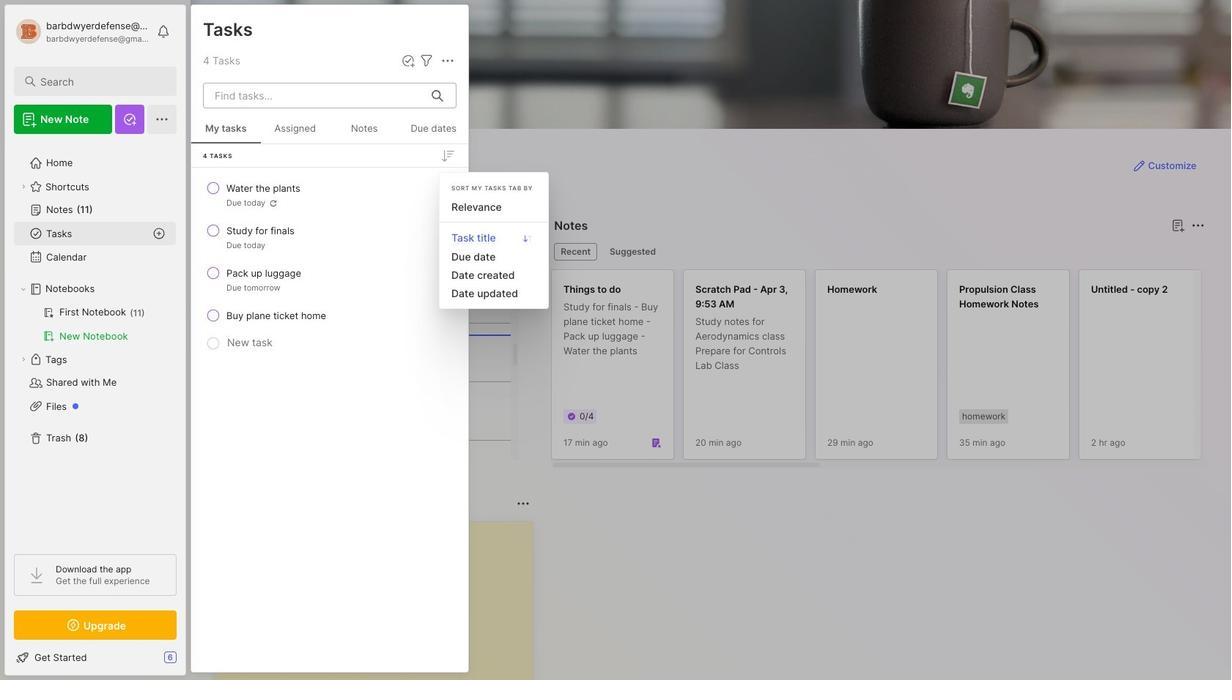 Task type: vqa. For each thing, say whether or not it's contained in the screenshot.
Water the plants 0 cell
yes



Task type: describe. For each thing, give the bounding box(es) containing it.
buy plane ticket home 3 cell
[[227, 309, 326, 323]]

0 horizontal spatial row group
[[191, 174, 468, 354]]

2 tab from the left
[[603, 243, 663, 261]]

pack up luggage 2 cell
[[227, 266, 301, 281]]

filter tasks image
[[418, 52, 435, 70]]

click to collapse image
[[185, 654, 196, 671]]

expand tags image
[[19, 356, 28, 364]]

1 row from the top
[[197, 175, 463, 215]]

Filter tasks field
[[418, 52, 435, 70]]

expand notebooks image
[[19, 285, 28, 294]]

more actions and view options image
[[439, 52, 457, 70]]

3 row from the top
[[197, 260, 463, 300]]

main element
[[0, 0, 191, 681]]

4 row from the top
[[197, 303, 463, 329]]

Account field
[[14, 17, 150, 46]]

Help and Learning task checklist field
[[5, 647, 185, 670]]



Task type: locate. For each thing, give the bounding box(es) containing it.
sort options image
[[439, 147, 457, 165]]

Find tasks… text field
[[206, 84, 423, 108]]

0 horizontal spatial tab
[[554, 243, 597, 261]]

study for finals 1 cell
[[227, 224, 295, 238]]

1 horizontal spatial tab
[[603, 243, 663, 261]]

None search field
[[40, 73, 163, 90]]

row group
[[191, 174, 468, 354], [551, 270, 1231, 469]]

More actions and view options field
[[435, 52, 457, 70]]

row
[[197, 175, 463, 215], [197, 218, 463, 257], [197, 260, 463, 300], [197, 303, 463, 329]]

Sort options field
[[439, 147, 457, 165]]

tree
[[5, 143, 185, 542]]

tab list
[[554, 243, 1203, 261]]

tree inside 'main' element
[[5, 143, 185, 542]]

group inside tree
[[14, 301, 176, 348]]

Start writing… text field
[[227, 523, 532, 681]]

1 tab from the left
[[554, 243, 597, 261]]

Search text field
[[40, 75, 163, 89]]

group
[[14, 301, 176, 348]]

tab
[[554, 243, 597, 261], [603, 243, 663, 261]]

2 row from the top
[[197, 218, 463, 257]]

dropdown list menu
[[440, 198, 548, 303]]

1 horizontal spatial row group
[[551, 270, 1231, 469]]

water the plants 0 cell
[[227, 181, 300, 196]]

new task image
[[401, 54, 416, 68]]

none search field inside 'main' element
[[40, 73, 163, 90]]



